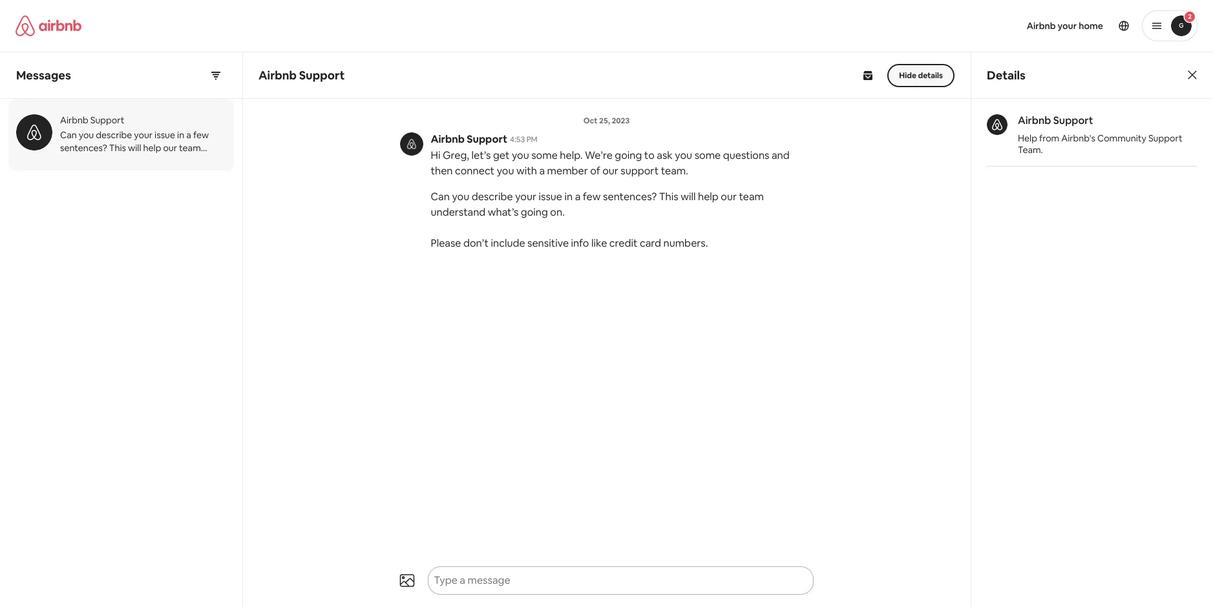 Task type: describe. For each thing, give the bounding box(es) containing it.
airbnb's
[[1061, 132, 1095, 144]]

1 vertical spatial credit
[[609, 237, 638, 250]]

support for airbnb support 4:53 pm hi greg, let's get you some help. we're going to ask you some questions and then connect you with a member of our support team.
[[467, 132, 507, 146]]

like inside the airbnb support can you describe your issue in a few sentences? this will help our team understand what's going on.   please don't include sensitive info like credit card numbers.
[[172, 168, 186, 180]]

let's
[[471, 149, 491, 162]]

airbnb your home link
[[1019, 12, 1111, 39]]

airbnb support sent hi greg, let's get you some help. we're going to ask you some questions and then connect you with a member of our support team.. sent oct 25, 2023, 4:53 pm group
[[386, 100, 828, 179]]

oct
[[583, 116, 598, 126]]

filter conversations. current filter: all conversations image
[[211, 70, 221, 80]]

2 some from the left
[[695, 149, 721, 162]]

you down 4:53 at left top
[[512, 149, 529, 162]]

team.
[[661, 164, 688, 178]]

and
[[772, 149, 790, 162]]

you down get
[[497, 164, 514, 178]]

issue inside 'can you describe your issue in a few sentences? this will help our team understand what's going on.'
[[539, 190, 562, 204]]

1 vertical spatial please
[[431, 237, 461, 250]]

Type a message text field
[[429, 568, 789, 594]]

will inside the airbnb support can you describe your issue in a few sentences? this will help our team understand what's going on.   please don't include sensitive info like credit card numbers.
[[128, 142, 141, 154]]

issue inside the airbnb support can you describe your issue in a few sentences? this will help our team understand what's going on.   please don't include sensitive info like credit card numbers.
[[155, 129, 175, 141]]

connect
[[455, 164, 495, 178]]

this inside the airbnb support can you describe your issue in a few sentences? this will help our team understand what's going on.   please don't include sensitive info like credit card numbers.
[[109, 142, 126, 154]]

help inside 'can you describe your issue in a few sentences? this will help our team understand what's going on.'
[[698, 190, 719, 204]]

what's inside 'can you describe your issue in a few sentences? this will help our team understand what's going on.'
[[488, 206, 519, 219]]

support for airbnb support
[[299, 68, 345, 82]]

a inside airbnb support 4:53 pm hi greg, let's get you some help. we're going to ask you some questions and then connect you with a member of our support team.
[[539, 164, 545, 178]]

1 vertical spatial sensitive
[[527, 237, 569, 250]]

airbnb for airbnb your home
[[1027, 20, 1056, 32]]

community
[[1097, 132, 1146, 144]]

from
[[1039, 132, 1059, 144]]

can inside 'can you describe your issue in a few sentences? this will help our team understand what's going on.'
[[431, 190, 450, 204]]

can you describe your issue in a few sentences? this will help our team understand what's going on.
[[431, 190, 764, 219]]

1 horizontal spatial like
[[591, 237, 607, 250]]

4:53
[[510, 134, 525, 145]]

understand inside 'can you describe your issue in a few sentences? this will help our team understand what's going on.'
[[431, 206, 486, 219]]

you inside 'can you describe your issue in a few sentences? this will help our team understand what's going on.'
[[452, 190, 469, 204]]

oct 25, 2023
[[583, 116, 630, 126]]

our inside airbnb support 4:53 pm hi greg, let's get you some help. we're going to ask you some questions and then connect you with a member of our support team.
[[603, 164, 618, 178]]

this inside 'can you describe your issue in a few sentences? this will help our team understand what's going on.'
[[659, 190, 678, 204]]

1 vertical spatial don't
[[463, 237, 489, 250]]

our inside the airbnb support can you describe your issue in a few sentences? this will help our team understand what's going on.   please don't include sensitive info like credit card numbers.
[[163, 142, 177, 154]]

sentences? inside 'can you describe your issue in a few sentences? this will help our team understand what's going on.'
[[603, 190, 657, 204]]

1 horizontal spatial card
[[640, 237, 661, 250]]

going inside 'can you describe your issue in a few sentences? this will help our team understand what's going on.'
[[521, 206, 548, 219]]

hide
[[899, 70, 916, 80]]

hide details button
[[888, 64, 955, 87]]

profile element
[[622, 0, 1198, 52]]

airbnb support help from airbnb's community support team.
[[1018, 114, 1183, 156]]

describe inside the airbnb support can you describe your issue in a few sentences? this will help our team understand what's going on.   please don't include sensitive info like credit card numbers.
[[96, 129, 132, 141]]

ask
[[657, 149, 673, 162]]

sentences? inside the airbnb support can you describe your issue in a few sentences? this will help our team understand what's going on.   please don't include sensitive info like credit card numbers.
[[60, 142, 107, 154]]

what's inside the airbnb support can you describe your issue in a few sentences? this will help our team understand what's going on.   please don't include sensitive info like credit card numbers.
[[110, 155, 137, 167]]

understand inside the airbnb support can you describe your issue in a few sentences? this will help our team understand what's going on.   please don't include sensitive info like credit card numbers.
[[60, 155, 108, 167]]

airbnb your home
[[1027, 20, 1103, 32]]

help.
[[560, 149, 583, 162]]

details
[[987, 68, 1026, 82]]

few inside 'can you describe your issue in a few sentences? this will help our team understand what's going on.'
[[583, 190, 601, 204]]

help
[[1018, 132, 1037, 144]]

support
[[621, 164, 659, 178]]

then
[[431, 164, 453, 178]]

please inside the airbnb support can you describe your issue in a few sentences? this will help our team understand what's going on.   please don't include sensitive info like credit card numbers.
[[179, 155, 206, 167]]



Task type: vqa. For each thing, say whether or not it's contained in the screenshot.
the Add to wishlist: Lake Arrowhead, California icon
no



Task type: locate. For each thing, give the bounding box(es) containing it.
0 horizontal spatial help
[[143, 142, 161, 154]]

info inside the airbnb support can you describe your issue in a few sentences? this will help our team understand what's going on.   please don't include sensitive info like credit card numbers.
[[154, 168, 170, 180]]

0 vertical spatial card
[[60, 181, 79, 193]]

our up end of inbox data group
[[163, 142, 177, 154]]

1 horizontal spatial issue
[[539, 190, 562, 204]]

0 horizontal spatial what's
[[110, 155, 137, 167]]

1 horizontal spatial will
[[681, 190, 696, 204]]

airbnb down messages
[[60, 114, 88, 126]]

card inside the airbnb support can you describe your issue in a few sentences? this will help our team understand what's going on.   please don't include sensitive info like credit card numbers.
[[60, 181, 79, 193]]

this down team.
[[659, 190, 678, 204]]

end of inbox data group
[[1, 171, 242, 173]]

airbnb inside the airbnb support can you describe your issue in a few sentences? this will help our team understand what's going on.   please don't include sensitive info like credit card numbers.
[[60, 114, 88, 126]]

0 horizontal spatial our
[[163, 142, 177, 154]]

airbnb support
[[259, 68, 345, 82]]

what's down with
[[488, 206, 519, 219]]

member
[[547, 164, 588, 178]]

25,
[[599, 116, 610, 126]]

1 horizontal spatial a
[[539, 164, 545, 178]]

airbnb support can you describe your issue in a few sentences? this will help our team understand what's going on.   please don't include sensitive info like credit card numbers.
[[60, 114, 212, 193]]

understand
[[60, 155, 108, 167], [431, 206, 486, 219]]

a inside the airbnb support can you describe your issue in a few sentences? this will help our team understand what's going on.   please don't include sensitive info like credit card numbers.
[[186, 129, 191, 141]]

0 vertical spatial can
[[60, 129, 77, 141]]

airbnb inside airbnb support help from airbnb's community support team.
[[1018, 114, 1051, 127]]

1 horizontal spatial understand
[[431, 206, 486, 219]]

0 horizontal spatial in
[[177, 129, 184, 141]]

some
[[531, 149, 558, 162], [695, 149, 721, 162]]

0 vertical spatial don't
[[60, 168, 82, 180]]

airbnb for airbnb support can you describe your issue in a few sentences? this will help our team understand what's going on.   please don't include sensitive info like credit card numbers.
[[60, 114, 88, 126]]

describe
[[96, 129, 132, 141], [472, 190, 513, 204]]

numbers.
[[81, 181, 120, 193], [663, 237, 708, 250]]

describe up end of inbox data group
[[96, 129, 132, 141]]

0 vertical spatial our
[[163, 142, 177, 154]]

our inside 'can you describe your issue in a few sentences? this will help our team understand what's going on.'
[[721, 190, 737, 204]]

some left questions
[[695, 149, 721, 162]]

what's
[[110, 155, 137, 167], [488, 206, 519, 219]]

you down the 'connect'
[[452, 190, 469, 204]]

airbnb support image
[[987, 114, 1008, 135], [987, 114, 1008, 135]]

with
[[516, 164, 537, 178]]

1 vertical spatial sentences?
[[603, 190, 657, 204]]

1 horizontal spatial few
[[583, 190, 601, 204]]

0 vertical spatial issue
[[155, 129, 175, 141]]

messaging page main contents element
[[0, 52, 1213, 608]]

going down with
[[521, 206, 548, 219]]

1 horizontal spatial describe
[[472, 190, 513, 204]]

1 vertical spatial understand
[[431, 206, 486, 219]]

sensitive inside the airbnb support can you describe your issue in a few sentences? this will help our team understand what's going on.   please don't include sensitive info like credit card numbers.
[[116, 168, 152, 180]]

1 horizontal spatial on.
[[550, 206, 565, 219]]

2 vertical spatial your
[[515, 190, 536, 204]]

you
[[79, 129, 94, 141], [512, 149, 529, 162], [675, 149, 692, 162], [497, 164, 514, 178], [452, 190, 469, 204]]

can down then
[[431, 190, 450, 204]]

pm
[[527, 134, 537, 145]]

1 horizontal spatial this
[[659, 190, 678, 204]]

2 horizontal spatial your
[[1058, 20, 1077, 32]]

1 horizontal spatial include
[[491, 237, 525, 250]]

0 horizontal spatial this
[[109, 142, 126, 154]]

1 vertical spatial our
[[603, 164, 618, 178]]

hide details
[[899, 70, 943, 80]]

0 vertical spatial info
[[154, 168, 170, 180]]

can up end of inbox data group
[[60, 129, 77, 141]]

a inside 'can you describe your issue in a few sentences? this will help our team understand what's going on.'
[[575, 190, 581, 204]]

0 vertical spatial your
[[1058, 20, 1077, 32]]

our right 'of'
[[603, 164, 618, 178]]

airbnb inside airbnb support 4:53 pm hi greg, let's get you some help. we're going to ask you some questions and then connect you with a member of our support team.
[[431, 132, 465, 146]]

0 vertical spatial please
[[179, 155, 206, 167]]

1 vertical spatial a
[[539, 164, 545, 178]]

will inside 'can you describe your issue in a few sentences? this will help our team understand what's going on.'
[[681, 190, 696, 204]]

your up end of inbox data group
[[134, 129, 153, 141]]

1 horizontal spatial can
[[431, 190, 450, 204]]

team inside 'can you describe your issue in a few sentences? this will help our team understand what's going on.'
[[739, 190, 764, 204]]

1 vertical spatial what's
[[488, 206, 519, 219]]

0 horizontal spatial credit
[[188, 168, 212, 180]]

0 horizontal spatial include
[[84, 168, 114, 180]]

1 horizontal spatial what's
[[488, 206, 519, 219]]

issue up end of inbox data group
[[155, 129, 175, 141]]

we're
[[585, 149, 613, 162]]

can inside the airbnb support can you describe your issue in a few sentences? this will help our team understand what's going on.   please don't include sensitive info like credit card numbers.
[[60, 129, 77, 141]]

2
[[1188, 12, 1192, 21]]

1 horizontal spatial in
[[565, 190, 573, 204]]

don't
[[60, 168, 82, 180], [463, 237, 489, 250]]

this
[[109, 142, 126, 154], [659, 190, 678, 204]]

get
[[493, 149, 510, 162]]

in inside the airbnb support can you describe your issue in a few sentences? this will help our team understand what's going on.   please don't include sensitive info like credit card numbers.
[[177, 129, 184, 141]]

help
[[143, 142, 161, 154], [698, 190, 719, 204]]

0 vertical spatial numbers.
[[81, 181, 120, 193]]

going up support
[[615, 149, 642, 162]]

1 vertical spatial include
[[491, 237, 525, 250]]

1 horizontal spatial credit
[[609, 237, 638, 250]]

on. inside 'can you describe your issue in a few sentences? this will help our team understand what's going on.'
[[550, 206, 565, 219]]

some down pm
[[531, 149, 558, 162]]

2 vertical spatial a
[[575, 190, 581, 204]]

1 horizontal spatial info
[[571, 237, 589, 250]]

few
[[193, 129, 209, 141], [583, 190, 601, 204]]

your inside 'can you describe your issue in a few sentences? this will help our team understand what's going on.'
[[515, 190, 536, 204]]

airbnb inside profile element
[[1027, 20, 1056, 32]]

on.
[[165, 155, 177, 167], [550, 206, 565, 219]]

airbnb up greg, at left
[[431, 132, 465, 146]]

airbnb for airbnb support 4:53 pm hi greg, let's get you some help. we're going to ask you some questions and then connect you with a member of our support team.
[[431, 132, 465, 146]]

1 vertical spatial this
[[659, 190, 678, 204]]

describe down the 'connect'
[[472, 190, 513, 204]]

numbers. inside the airbnb support can you describe your issue in a few sentences? this will help our team understand what's going on.   please don't include sensitive info like credit card numbers.
[[81, 181, 120, 193]]

on. up please don't include sensitive info like credit card numbers. on the top of the page
[[550, 206, 565, 219]]

your down with
[[515, 190, 536, 204]]

our
[[163, 142, 177, 154], [603, 164, 618, 178], [721, 190, 737, 204]]

going inside the airbnb support can you describe your issue in a few sentences? this will help our team understand what's going on.   please don't include sensitive info like credit card numbers.
[[139, 155, 163, 167]]

0 vertical spatial include
[[84, 168, 114, 180]]

1 vertical spatial team
[[739, 190, 764, 204]]

1 vertical spatial issue
[[539, 190, 562, 204]]

in inside 'can you describe your issue in a few sentences? this will help our team understand what's going on.'
[[565, 190, 573, 204]]

1 vertical spatial in
[[565, 190, 573, 204]]

0 horizontal spatial numbers.
[[81, 181, 120, 193]]

0 vertical spatial like
[[172, 168, 186, 180]]

of
[[590, 164, 600, 178]]

to
[[644, 149, 655, 162]]

sensitive
[[116, 168, 152, 180], [527, 237, 569, 250]]

don't inside the airbnb support can you describe your issue in a few sentences? this will help our team understand what's going on.   please don't include sensitive info like credit card numbers.
[[60, 168, 82, 180]]

0 horizontal spatial few
[[193, 129, 209, 141]]

messages
[[16, 68, 71, 82]]

will down team.
[[681, 190, 696, 204]]

help inside the airbnb support can you describe your issue in a few sentences? this will help our team understand what's going on.   please don't include sensitive info like credit card numbers.
[[143, 142, 161, 154]]

1 vertical spatial card
[[640, 237, 661, 250]]

2 horizontal spatial going
[[615, 149, 642, 162]]

this up end of inbox data group
[[109, 142, 126, 154]]

your inside the airbnb support can you describe your issue in a few sentences? this will help our team understand what's going on.   please don't include sensitive info like credit card numbers.
[[134, 129, 153, 141]]

0 vertical spatial understand
[[60, 155, 108, 167]]

0 horizontal spatial understand
[[60, 155, 108, 167]]

1 horizontal spatial sentences?
[[603, 190, 657, 204]]

0 horizontal spatial like
[[172, 168, 186, 180]]

team
[[179, 142, 201, 154], [739, 190, 764, 204]]

0 vertical spatial sensitive
[[116, 168, 152, 180]]

2 button
[[1142, 10, 1198, 41]]

0 vertical spatial on.
[[165, 155, 177, 167]]

1 vertical spatial numbers.
[[663, 237, 708, 250]]

a
[[186, 129, 191, 141], [539, 164, 545, 178], [575, 190, 581, 204]]

1 horizontal spatial sensitive
[[527, 237, 569, 250]]

0 horizontal spatial team
[[179, 142, 201, 154]]

1 vertical spatial help
[[698, 190, 719, 204]]

you inside the airbnb support can you describe your issue in a few sentences? this will help our team understand what's going on.   please don't include sensitive info like credit card numbers.
[[79, 129, 94, 141]]

1 vertical spatial your
[[134, 129, 153, 141]]

2 vertical spatial our
[[721, 190, 737, 204]]

sentences? up end of inbox data group
[[60, 142, 107, 154]]

few inside the airbnb support can you describe your issue in a few sentences? this will help our team understand what's going on.   please don't include sensitive info like credit card numbers.
[[193, 129, 209, 141]]

questions
[[723, 149, 769, 162]]

airbnb left home
[[1027, 20, 1056, 32]]

list of conversations group
[[1, 99, 242, 193]]

airbnb
[[1027, 20, 1056, 32], [259, 68, 297, 82], [1018, 114, 1051, 127], [60, 114, 88, 126], [431, 132, 465, 146]]

0 horizontal spatial card
[[60, 181, 79, 193]]

1 some from the left
[[531, 149, 558, 162]]

0 vertical spatial help
[[143, 142, 161, 154]]

2 horizontal spatial our
[[721, 190, 737, 204]]

include inside the airbnb support can you describe your issue in a few sentences? this will help our team understand what's going on.   please don't include sensitive info like credit card numbers.
[[84, 168, 114, 180]]

airbnb support 4:53 pm hi greg, let's get you some help. we're going to ask you some questions and then connect you with a member of our support team.
[[431, 132, 790, 178]]

0 horizontal spatial sensitive
[[116, 168, 152, 180]]

1 vertical spatial describe
[[472, 190, 513, 204]]

message from airbnb support image
[[400, 132, 423, 156], [400, 132, 423, 156]]

please don't include sensitive info like credit card numbers.
[[431, 237, 708, 250]]

airbnb for airbnb support help from airbnb's community support team.
[[1018, 114, 1051, 127]]

1 horizontal spatial some
[[695, 149, 721, 162]]

team.
[[1018, 144, 1043, 156]]

support for airbnb support help from airbnb's community support team.
[[1053, 114, 1093, 127]]

what's up end of inbox data group
[[110, 155, 137, 167]]

2 horizontal spatial a
[[575, 190, 581, 204]]

card
[[60, 181, 79, 193], [640, 237, 661, 250]]

0 vertical spatial sentences?
[[60, 142, 107, 154]]

0 vertical spatial in
[[177, 129, 184, 141]]

details
[[918, 70, 943, 80]]

0 horizontal spatial some
[[531, 149, 558, 162]]

1 horizontal spatial going
[[521, 206, 548, 219]]

team inside the airbnb support can you describe your issue in a few sentences? this will help our team understand what's going on.   please don't include sensitive info like credit card numbers.
[[179, 142, 201, 154]]

0 vertical spatial a
[[186, 129, 191, 141]]

1 horizontal spatial your
[[515, 190, 536, 204]]

0 horizontal spatial info
[[154, 168, 170, 180]]

0 vertical spatial what's
[[110, 155, 137, 167]]

support inside airbnb support 4:53 pm hi greg, let's get you some help. we're going to ask you some questions and then connect you with a member of our support team.
[[467, 132, 507, 146]]

0 horizontal spatial will
[[128, 142, 141, 154]]

can
[[60, 129, 77, 141], [431, 190, 450, 204]]

include
[[84, 168, 114, 180], [491, 237, 525, 250]]

0 vertical spatial team
[[179, 142, 201, 154]]

1 vertical spatial will
[[681, 190, 696, 204]]

going up end of inbox data group
[[139, 155, 163, 167]]

like
[[172, 168, 186, 180], [591, 237, 607, 250]]

going
[[615, 149, 642, 162], [139, 155, 163, 167], [521, 206, 548, 219]]

your
[[1058, 20, 1077, 32], [134, 129, 153, 141], [515, 190, 536, 204]]

on. inside the airbnb support can you describe your issue in a few sentences? this will help our team understand what's going on.   please don't include sensitive info like credit card numbers.
[[165, 155, 177, 167]]

your inside profile element
[[1058, 20, 1077, 32]]

your left home
[[1058, 20, 1077, 32]]

home
[[1079, 20, 1103, 32]]

airbnb up help
[[1018, 114, 1051, 127]]

you up team.
[[675, 149, 692, 162]]

0 horizontal spatial on.
[[165, 155, 177, 167]]

on. up end of inbox data group
[[165, 155, 177, 167]]

our down questions
[[721, 190, 737, 204]]

0 horizontal spatial sentences?
[[60, 142, 107, 154]]

0 vertical spatial describe
[[96, 129, 132, 141]]

support inside the airbnb support can you describe your issue in a few sentences? this will help our team understand what's going on.   please don't include sensitive info like credit card numbers.
[[90, 114, 124, 126]]

sentences? down support
[[603, 190, 657, 204]]

0 vertical spatial this
[[109, 142, 126, 154]]

1 horizontal spatial please
[[431, 237, 461, 250]]

0 vertical spatial credit
[[188, 168, 212, 180]]

greg,
[[443, 149, 469, 162]]

0 vertical spatial few
[[193, 129, 209, 141]]

airbnb right filter conversations. current filter: all conversations icon
[[259, 68, 297, 82]]

issue down member in the left top of the page
[[539, 190, 562, 204]]

understand up end of inbox data group
[[60, 155, 108, 167]]

understand down then
[[431, 206, 486, 219]]

info
[[154, 168, 170, 180], [571, 237, 589, 250]]

0 horizontal spatial please
[[179, 155, 206, 167]]

0 horizontal spatial going
[[139, 155, 163, 167]]

1 horizontal spatial numbers.
[[663, 237, 708, 250]]

describe inside 'can you describe your issue in a few sentences? this will help our team understand what's going on.'
[[472, 190, 513, 204]]

please
[[179, 155, 206, 167], [431, 237, 461, 250]]

you up end of inbox data group
[[79, 129, 94, 141]]

2023
[[612, 116, 630, 126]]

airbnb for airbnb support
[[259, 68, 297, 82]]

in
[[177, 129, 184, 141], [565, 190, 573, 204]]

0 horizontal spatial issue
[[155, 129, 175, 141]]

credit inside the airbnb support can you describe your issue in a few sentences? this will help our team understand what's going on.   please don't include sensitive info like credit card numbers.
[[188, 168, 212, 180]]

1 vertical spatial like
[[591, 237, 607, 250]]

credit
[[188, 168, 212, 180], [609, 237, 638, 250]]

going inside airbnb support 4:53 pm hi greg, let's get you some help. we're going to ask you some questions and then connect you with a member of our support team.
[[615, 149, 642, 162]]

hi
[[431, 149, 440, 162]]

support
[[299, 68, 345, 82], [1053, 114, 1093, 127], [90, 114, 124, 126], [467, 132, 507, 146], [1148, 132, 1183, 144]]

support for airbnb support can you describe your issue in a few sentences? this will help our team understand what's going on.   please don't include sensitive info like credit card numbers.
[[90, 114, 124, 126]]

1 vertical spatial on.
[[550, 206, 565, 219]]

will
[[128, 142, 141, 154], [681, 190, 696, 204]]

1 vertical spatial few
[[583, 190, 601, 204]]

0 horizontal spatial a
[[186, 129, 191, 141]]

sentences?
[[60, 142, 107, 154], [603, 190, 657, 204]]

issue
[[155, 129, 175, 141], [539, 190, 562, 204]]

0 horizontal spatial describe
[[96, 129, 132, 141]]

will up end of inbox data group
[[128, 142, 141, 154]]



